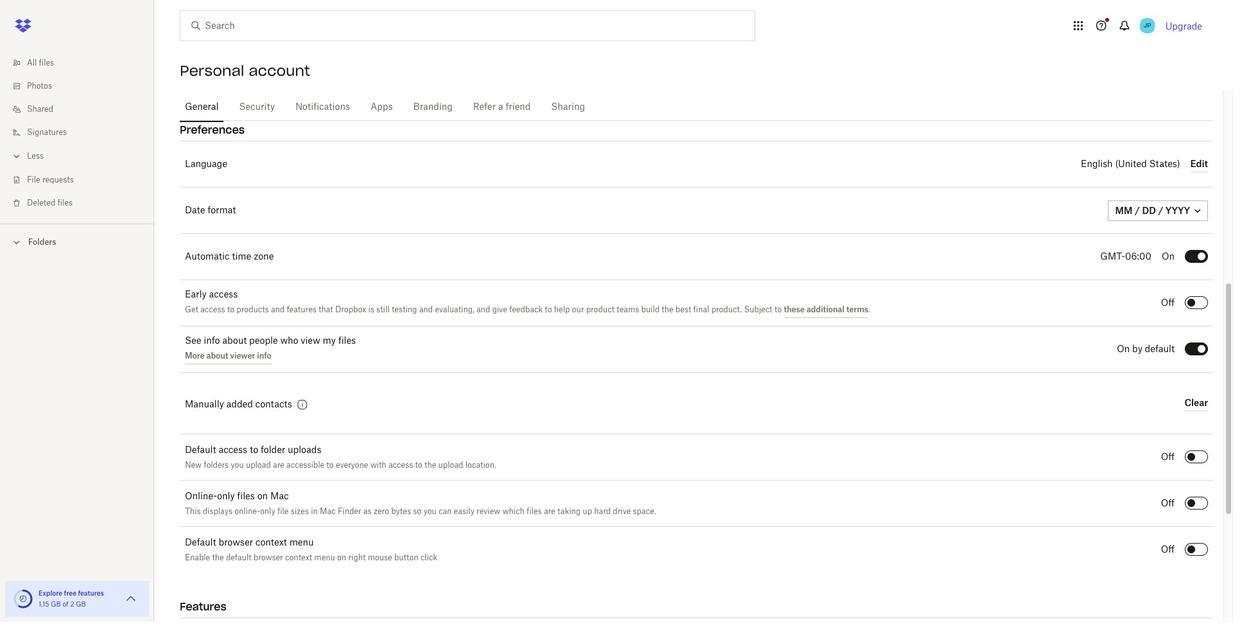 Task type: vqa. For each thing, say whether or not it's contained in the screenshot.
bottom "menu"
yes



Task type: describe. For each thing, give the bounding box(es) containing it.
product.
[[712, 306, 743, 314]]

location.
[[466, 461, 497, 469]]

deleted files
[[27, 199, 73, 207]]

3 and from the left
[[477, 306, 490, 314]]

upgrade link
[[1166, 20, 1203, 31]]

access right get
[[201, 306, 225, 314]]

0 vertical spatial mac
[[270, 492, 289, 501]]

these
[[784, 305, 805, 314]]

give
[[493, 306, 508, 314]]

teams
[[617, 306, 640, 314]]

Search text field
[[205, 19, 729, 33]]

06:00
[[1126, 252, 1152, 261]]

1 vertical spatial about
[[207, 351, 228, 361]]

friend
[[506, 103, 531, 112]]

0 vertical spatial only
[[217, 492, 235, 501]]

mm / dd / yyyy button
[[1108, 200, 1209, 221]]

0 vertical spatial about
[[223, 337, 247, 346]]

the inside "default access to folder uploads new folders you upload are accessible to everyone with access to the upload location."
[[425, 461, 437, 469]]

explore free features 1.15 gb of 2 gb
[[39, 589, 104, 608]]

general tab
[[180, 92, 224, 123]]

english
[[1082, 160, 1113, 169]]

folders
[[28, 237, 56, 247]]

tab list containing general
[[180, 90, 1214, 123]]

free
[[64, 589, 76, 597]]

zero
[[374, 507, 389, 515]]

file requests link
[[10, 168, 154, 192]]

file requests
[[27, 176, 74, 184]]

off for online-only files on mac
[[1162, 499, 1175, 508]]

refer a friend
[[473, 103, 531, 112]]

bytes
[[391, 507, 411, 515]]

to up online-only files on mac this displays online-only file sizes in mac finder as zero bytes so you can easily review which files are taking up hard drive space.
[[415, 461, 423, 469]]

evaluating,
[[435, 306, 475, 314]]

gmt-06:00
[[1101, 252, 1152, 261]]

1.15
[[39, 602, 49, 608]]

apps
[[371, 103, 393, 112]]

shared link
[[10, 98, 154, 121]]

click
[[421, 554, 438, 561]]

to left everyone
[[327, 461, 334, 469]]

taking
[[558, 507, 581, 515]]

features inside early access get access to products and features that dropbox is still testing and evaluating, and give feedback to help our product teams build the best final product. subject to these additional terms .
[[287, 306, 317, 314]]

to left the help
[[545, 306, 552, 314]]

(united
[[1116, 160, 1148, 169]]

format
[[208, 206, 236, 215]]

.
[[869, 306, 871, 314]]

you inside online-only files on mac this displays online-only file sizes in mac finder as zero bytes so you can easily review which files are taking up hard drive space.
[[424, 507, 437, 515]]

1 vertical spatial mac
[[320, 507, 336, 515]]

signatures
[[27, 129, 67, 136]]

see info about people who view my files more about viewer info
[[185, 337, 356, 361]]

requests
[[42, 176, 74, 184]]

features
[[180, 600, 227, 613]]

hard
[[595, 507, 611, 515]]

1 gb from the left
[[51, 602, 61, 608]]

photos link
[[10, 75, 154, 98]]

a
[[499, 103, 504, 112]]

2 gb from the left
[[76, 602, 86, 608]]

dropbox image
[[10, 13, 36, 39]]

mm / dd / yyyy
[[1116, 205, 1191, 216]]

build
[[642, 306, 660, 314]]

manually added contacts
[[185, 400, 292, 409]]

edit
[[1191, 158, 1209, 169]]

edit button
[[1191, 156, 1209, 172]]

early access get access to products and features that dropbox is still testing and evaluating, and give feedback to help our product teams build the best final product. subject to these additional terms .
[[185, 291, 871, 314]]

accessible
[[287, 461, 325, 469]]

that
[[319, 306, 333, 314]]

yyyy
[[1166, 205, 1191, 216]]

help
[[554, 306, 570, 314]]

refer a friend tab
[[468, 92, 536, 123]]

by
[[1133, 345, 1143, 354]]

as
[[364, 507, 372, 515]]

1 vertical spatial context
[[285, 554, 312, 561]]

2
[[70, 602, 74, 608]]

with
[[371, 461, 387, 469]]

products
[[237, 306, 269, 314]]

our
[[572, 306, 584, 314]]

files right deleted
[[58, 199, 73, 207]]

states)
[[1150, 160, 1181, 169]]

less image
[[10, 150, 23, 163]]

1 vertical spatial menu
[[314, 554, 335, 561]]

0 vertical spatial info
[[204, 337, 220, 346]]

review
[[477, 507, 501, 515]]

is
[[369, 306, 375, 314]]

branding
[[414, 103, 453, 112]]

dd
[[1143, 205, 1157, 216]]

best
[[676, 306, 692, 314]]

1 / from the left
[[1136, 205, 1141, 216]]

all
[[27, 59, 37, 67]]

default browser context menu enable the default browser context menu on right mouse button click
[[185, 538, 438, 561]]

space.
[[633, 507, 657, 515]]

more
[[185, 351, 205, 361]]

default for default access to folder uploads
[[185, 446, 216, 455]]

files inside "link"
[[39, 59, 54, 67]]

1 vertical spatial browser
[[254, 554, 283, 561]]

list containing all files
[[0, 44, 154, 224]]

the inside default browser context menu enable the default browser context menu on right mouse button click
[[212, 554, 224, 561]]

to left these
[[775, 306, 782, 314]]

apps tab
[[366, 92, 398, 123]]

view
[[301, 337, 320, 346]]

off for default access to folder uploads
[[1162, 453, 1175, 462]]

file
[[278, 507, 289, 515]]

feedback
[[510, 306, 543, 314]]

0 vertical spatial default
[[1146, 345, 1175, 354]]

of
[[63, 602, 69, 608]]

deleted
[[27, 199, 55, 207]]

account
[[249, 62, 310, 80]]

product
[[587, 306, 615, 314]]

security
[[239, 103, 275, 112]]

people
[[249, 337, 278, 346]]

jp
[[1144, 21, 1152, 30]]



Task type: locate. For each thing, give the bounding box(es) containing it.
1 horizontal spatial mac
[[320, 507, 336, 515]]

language
[[185, 160, 227, 169]]

list
[[0, 44, 154, 224]]

on up online-
[[257, 492, 268, 501]]

1 vertical spatial only
[[260, 507, 275, 515]]

the inside early access get access to products and features that dropbox is still testing and evaluating, and give feedback to help our product teams build the best final product. subject to these additional terms .
[[662, 306, 674, 314]]

in
[[311, 507, 318, 515]]

files inside see info about people who view my files more about viewer info
[[338, 337, 356, 346]]

0 horizontal spatial are
[[273, 461, 285, 469]]

1 horizontal spatial are
[[544, 507, 556, 515]]

are left taking
[[544, 507, 556, 515]]

default inside default browser context menu enable the default browser context menu on right mouse button click
[[185, 538, 216, 547]]

1 vertical spatial features
[[78, 589, 104, 597]]

security tab
[[234, 92, 280, 123]]

0 vertical spatial features
[[287, 306, 317, 314]]

0 vertical spatial on
[[1163, 252, 1175, 261]]

files right all
[[39, 59, 54, 67]]

2 and from the left
[[419, 306, 433, 314]]

features left "that"
[[287, 306, 317, 314]]

0 vertical spatial the
[[662, 306, 674, 314]]

default inside default browser context menu enable the default browser context menu on right mouse button click
[[226, 554, 252, 561]]

branding tab
[[408, 92, 458, 123]]

on
[[257, 492, 268, 501], [337, 554, 346, 561]]

quota usage element
[[13, 589, 33, 609]]

1 vertical spatial default
[[185, 538, 216, 547]]

final
[[694, 306, 710, 314]]

to left folder
[[250, 446, 258, 455]]

access right early
[[209, 291, 238, 300]]

and right products
[[271, 306, 285, 314]]

upload
[[246, 461, 271, 469], [439, 461, 464, 469]]

off for early access
[[1162, 299, 1175, 308]]

get
[[185, 306, 199, 314]]

1 vertical spatial info
[[257, 351, 272, 361]]

on left right
[[337, 554, 346, 561]]

2 vertical spatial the
[[212, 554, 224, 561]]

1 upload from the left
[[246, 461, 271, 469]]

0 horizontal spatial /
[[1136, 205, 1141, 216]]

general
[[185, 103, 219, 112]]

mac up 'file' at the left bottom of the page
[[270, 492, 289, 501]]

on by default
[[1118, 345, 1175, 354]]

browser
[[219, 538, 253, 547], [254, 554, 283, 561]]

1 vertical spatial are
[[544, 507, 556, 515]]

clear
[[1185, 397, 1209, 408]]

menu down sizes
[[290, 538, 314, 547]]

1 and from the left
[[271, 306, 285, 314]]

/ left the dd
[[1136, 205, 1141, 216]]

finder
[[338, 507, 361, 515]]

0 horizontal spatial on
[[257, 492, 268, 501]]

3 off from the top
[[1162, 499, 1175, 508]]

default for default browser context menu
[[185, 538, 216, 547]]

2 off from the top
[[1162, 453, 1175, 462]]

viewer
[[230, 351, 255, 361]]

right
[[349, 554, 366, 561]]

browser down 'file' at the left bottom of the page
[[254, 554, 283, 561]]

0 vertical spatial are
[[273, 461, 285, 469]]

info down people
[[257, 351, 272, 361]]

2 horizontal spatial and
[[477, 306, 490, 314]]

you inside "default access to folder uploads new folders you upload are accessible to everyone with access to the upload location."
[[231, 461, 244, 469]]

are inside online-only files on mac this displays online-only file sizes in mac finder as zero bytes so you can easily review which files are taking up hard drive space.
[[544, 507, 556, 515]]

features right the free
[[78, 589, 104, 597]]

drive
[[613, 507, 631, 515]]

mouse
[[368, 554, 392, 561]]

1 vertical spatial the
[[425, 461, 437, 469]]

0 horizontal spatial and
[[271, 306, 285, 314]]

access up folders
[[219, 446, 248, 455]]

gb left of
[[51, 602, 61, 608]]

menu
[[290, 538, 314, 547], [314, 554, 335, 561]]

0 horizontal spatial only
[[217, 492, 235, 501]]

0 horizontal spatial default
[[226, 554, 252, 561]]

on inside default browser context menu enable the default browser context menu on right mouse button click
[[337, 554, 346, 561]]

you
[[231, 461, 244, 469], [424, 507, 437, 515]]

online-
[[185, 492, 217, 501]]

sharing tab
[[546, 92, 591, 123]]

1 horizontal spatial info
[[257, 351, 272, 361]]

the
[[662, 306, 674, 314], [425, 461, 437, 469], [212, 554, 224, 561]]

2 / from the left
[[1159, 205, 1164, 216]]

off
[[1162, 299, 1175, 308], [1162, 453, 1175, 462], [1162, 499, 1175, 508], [1162, 545, 1175, 554]]

4 off from the top
[[1162, 545, 1175, 554]]

1 vertical spatial you
[[424, 507, 437, 515]]

1 horizontal spatial /
[[1159, 205, 1164, 216]]

0 vertical spatial on
[[257, 492, 268, 501]]

0 vertical spatial you
[[231, 461, 244, 469]]

0 vertical spatial browser
[[219, 538, 253, 547]]

about up more about viewer info button
[[223, 337, 247, 346]]

1 horizontal spatial default
[[1146, 345, 1175, 354]]

automatic time zone
[[185, 252, 274, 261]]

0 horizontal spatial on
[[1118, 345, 1131, 354]]

testing
[[392, 306, 417, 314]]

0 horizontal spatial you
[[231, 461, 244, 469]]

on
[[1163, 252, 1175, 261], [1118, 345, 1131, 354]]

personal
[[180, 62, 244, 80]]

sharing
[[552, 103, 585, 112]]

only left 'file' at the left bottom of the page
[[260, 507, 275, 515]]

see
[[185, 337, 201, 346]]

this
[[185, 507, 201, 515]]

on inside online-only files on mac this displays online-only file sizes in mac finder as zero bytes so you can easily review which files are taking up hard drive space.
[[257, 492, 268, 501]]

notifications tab
[[291, 92, 355, 123]]

additional
[[807, 305, 845, 314]]

1 horizontal spatial you
[[424, 507, 437, 515]]

1 horizontal spatial on
[[337, 554, 346, 561]]

refer
[[473, 103, 496, 112]]

0 horizontal spatial mac
[[270, 492, 289, 501]]

so
[[413, 507, 422, 515]]

contacts
[[255, 400, 292, 409]]

folders button
[[0, 232, 154, 251]]

1 vertical spatial on
[[337, 554, 346, 561]]

files up online-
[[237, 492, 255, 501]]

default up enable
[[185, 538, 216, 547]]

are
[[273, 461, 285, 469], [544, 507, 556, 515]]

2 horizontal spatial the
[[662, 306, 674, 314]]

displays
[[203, 507, 233, 515]]

1 horizontal spatial and
[[419, 306, 433, 314]]

files right my
[[338, 337, 356, 346]]

/ right the dd
[[1159, 205, 1164, 216]]

dropbox
[[335, 306, 366, 314]]

1 default from the top
[[185, 446, 216, 455]]

on for on by default
[[1118, 345, 1131, 354]]

context down 'file' at the left bottom of the page
[[256, 538, 287, 547]]

browser down online-
[[219, 538, 253, 547]]

mac right in
[[320, 507, 336, 515]]

all files link
[[10, 51, 154, 75]]

1 horizontal spatial menu
[[314, 554, 335, 561]]

less
[[27, 152, 44, 160]]

the up online-only files on mac this displays online-only file sizes in mac finder as zero bytes so you can easily review which files are taking up hard drive space.
[[425, 461, 437, 469]]

features inside explore free features 1.15 gb of 2 gb
[[78, 589, 104, 597]]

the right enable
[[212, 554, 224, 561]]

features
[[287, 306, 317, 314], [78, 589, 104, 597]]

gb
[[51, 602, 61, 608], [76, 602, 86, 608]]

upload left location.
[[439, 461, 464, 469]]

the left best
[[662, 306, 674, 314]]

1 vertical spatial on
[[1118, 345, 1131, 354]]

access right with
[[389, 461, 413, 469]]

button
[[395, 554, 419, 561]]

off for default browser context menu
[[1162, 545, 1175, 554]]

0 horizontal spatial info
[[204, 337, 220, 346]]

and right testing
[[419, 306, 433, 314]]

date format
[[185, 206, 236, 215]]

to left products
[[227, 306, 235, 314]]

default
[[185, 446, 216, 455], [185, 538, 216, 547]]

can
[[439, 507, 452, 515]]

new
[[185, 461, 202, 469]]

shared
[[27, 105, 53, 113]]

menu left right
[[314, 554, 335, 561]]

on left 'by' on the right bottom of the page
[[1118, 345, 1131, 354]]

my
[[323, 337, 336, 346]]

1 horizontal spatial gb
[[76, 602, 86, 608]]

date
[[185, 206, 205, 215]]

2 upload from the left
[[439, 461, 464, 469]]

info
[[204, 337, 220, 346], [257, 351, 272, 361]]

english (united states)
[[1082, 160, 1181, 169]]

subject
[[745, 306, 773, 314]]

added
[[227, 400, 253, 409]]

upload down folder
[[246, 461, 271, 469]]

still
[[377, 306, 390, 314]]

all files
[[27, 59, 54, 67]]

info right see
[[204, 337, 220, 346]]

tab list
[[180, 90, 1214, 123]]

0 horizontal spatial gb
[[51, 602, 61, 608]]

files right which
[[527, 507, 542, 515]]

1 off from the top
[[1162, 299, 1175, 308]]

1 horizontal spatial on
[[1163, 252, 1175, 261]]

0 horizontal spatial upload
[[246, 461, 271, 469]]

1 horizontal spatial only
[[260, 507, 275, 515]]

gb right 2
[[76, 602, 86, 608]]

photos
[[27, 82, 52, 90]]

about right more
[[207, 351, 228, 361]]

are inside "default access to folder uploads new folders you upload are accessible to everyone with access to the upload location."
[[273, 461, 285, 469]]

default right 'by' on the right bottom of the page
[[1146, 345, 1175, 354]]

on right '06:00'
[[1163, 252, 1175, 261]]

zone
[[254, 252, 274, 261]]

online-only files on mac this displays online-only file sizes in mac finder as zero bytes so you can easily review which files are taking up hard drive space.
[[185, 492, 657, 515]]

1 horizontal spatial the
[[425, 461, 437, 469]]

only up displays
[[217, 492, 235, 501]]

1 vertical spatial default
[[226, 554, 252, 561]]

access
[[209, 291, 238, 300], [201, 306, 225, 314], [219, 446, 248, 455], [389, 461, 413, 469]]

folder
[[261, 446, 286, 455]]

0 vertical spatial context
[[256, 538, 287, 547]]

2 default from the top
[[185, 538, 216, 547]]

who
[[280, 337, 299, 346]]

you right so
[[424, 507, 437, 515]]

mm
[[1116, 205, 1133, 216]]

context
[[256, 538, 287, 547], [285, 554, 312, 561]]

are down folder
[[273, 461, 285, 469]]

uploads
[[288, 446, 322, 455]]

on for on
[[1163, 252, 1175, 261]]

enable
[[185, 554, 210, 561]]

manually
[[185, 400, 224, 409]]

1 horizontal spatial features
[[287, 306, 317, 314]]

gmt-
[[1101, 252, 1126, 261]]

1 horizontal spatial upload
[[439, 461, 464, 469]]

default up new on the left of the page
[[185, 446, 216, 455]]

you right folders
[[231, 461, 244, 469]]

context down sizes
[[285, 554, 312, 561]]

0 horizontal spatial the
[[212, 554, 224, 561]]

folders
[[204, 461, 229, 469]]

0 horizontal spatial features
[[78, 589, 104, 597]]

everyone
[[336, 461, 368, 469]]

default right enable
[[226, 554, 252, 561]]

explore
[[39, 589, 62, 597]]

and left give
[[477, 306, 490, 314]]

0 horizontal spatial menu
[[290, 538, 314, 547]]

default
[[1146, 345, 1175, 354], [226, 554, 252, 561]]

0 vertical spatial default
[[185, 446, 216, 455]]

more about viewer info button
[[185, 349, 272, 364]]

preferences
[[180, 123, 245, 136]]

automatic
[[185, 252, 230, 261]]

default inside "default access to folder uploads new folders you upload are accessible to everyone with access to the upload location."
[[185, 446, 216, 455]]

personal account
[[180, 62, 310, 80]]

0 vertical spatial menu
[[290, 538, 314, 547]]



